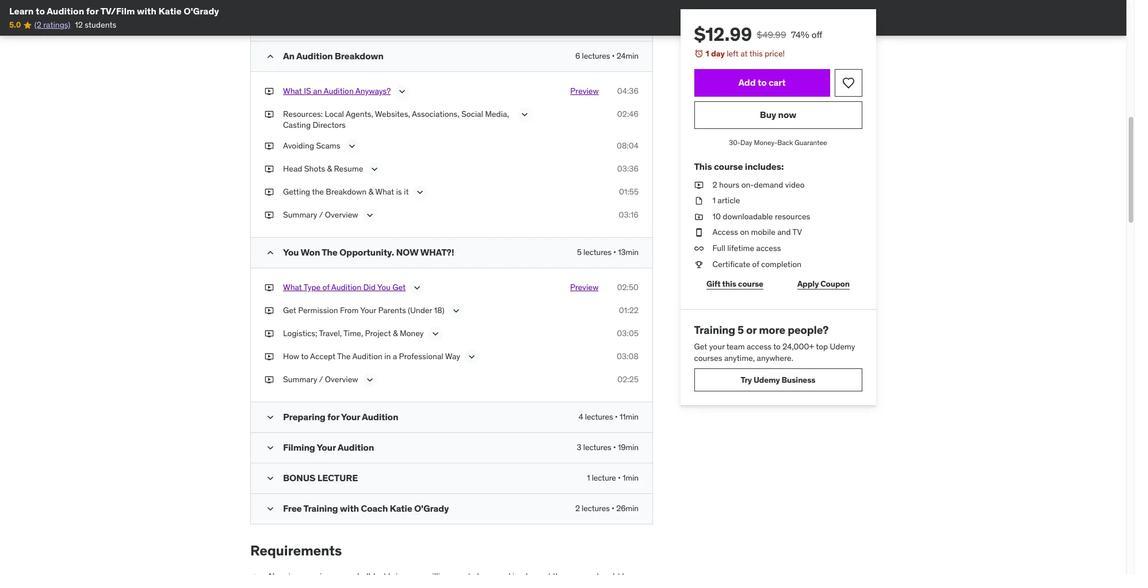Task type: describe. For each thing, give the bounding box(es) containing it.
parents
[[378, 305, 406, 316]]

time,
[[344, 328, 363, 339]]

• for bonus lecture
[[618, 473, 621, 483]]

apply coupon
[[798, 278, 851, 289]]

show lecture description image for get permission from your parents (under 18)
[[451, 305, 462, 317]]

1 vertical spatial your
[[341, 411, 360, 423]]

certificate of completion
[[713, 259, 802, 269]]

1 for 1 lecture • 1min
[[587, 473, 590, 483]]

1 vertical spatial for
[[328, 411, 340, 423]]

0 vertical spatial course
[[715, 161, 744, 172]]

03:05
[[617, 328, 639, 339]]

access inside training 5 or more people? get your team access to 24,000+ top udemy courses anytime, anywhere.
[[747, 341, 772, 352]]

4
[[579, 412, 584, 422]]

bonus
[[283, 472, 316, 484]]

1 vertical spatial with
[[340, 503, 359, 514]]

training inside training 5 or more people? get your team access to 24,000+ top udemy courses anytime, anywhere.
[[695, 323, 736, 337]]

xsmall image for 01:22
[[265, 305, 274, 316]]

add to cart
[[739, 77, 786, 88]]

1min
[[623, 473, 639, 483]]

your
[[710, 341, 725, 352]]

13min
[[618, 247, 639, 257]]

at
[[741, 48, 748, 59]]

0 horizontal spatial katie
[[159, 5, 182, 17]]

1 vertical spatial &
[[369, 187, 374, 197]]

udemy inside training 5 or more people? get your team access to 24,000+ top udemy courses anytime, anywhere.
[[831, 341, 856, 352]]

small image for bonus
[[265, 473, 276, 484]]

show lecture description image for avoiding scams
[[346, 141, 358, 152]]

tv
[[793, 227, 803, 237]]

(2
[[34, 20, 41, 30]]

did
[[363, 282, 376, 292]]

1 horizontal spatial o'grady
[[414, 503, 449, 514]]

coach
[[361, 503, 388, 514]]

19min
[[618, 442, 639, 453]]

is
[[304, 86, 311, 96]]

get inside training 5 or more people? get your team access to 24,000+ top udemy courses anytime, anywhere.
[[695, 341, 708, 352]]

get inside button
[[393, 282, 406, 292]]

cart
[[769, 77, 786, 88]]

0 vertical spatial your
[[360, 305, 377, 316]]

avoiding scams
[[283, 141, 341, 151]]

0 horizontal spatial get
[[283, 305, 296, 316]]

show lecture description image for logistics; travel, time, project & money
[[430, 328, 441, 340]]

overview for 03:16
[[325, 210, 358, 220]]

small image for free
[[265, 503, 276, 515]]

show lecture description image for preview
[[397, 86, 408, 97]]

team
[[727, 341, 746, 352]]

preparing for your audition
[[283, 411, 399, 423]]

apply coupon button
[[786, 272, 863, 295]]

left
[[727, 48, 739, 59]]

summary / overview for 03:16
[[283, 210, 358, 220]]

lectures for you won the opportunity. now what?!
[[584, 247, 612, 257]]

get permission from your parents (under 18)
[[283, 305, 445, 316]]

buy now button
[[695, 101, 863, 129]]

won
[[301, 246, 320, 258]]

$12.99 $49.99 74% off
[[695, 22, 823, 46]]

small image for filming
[[265, 442, 276, 454]]

0 horizontal spatial this
[[723, 278, 737, 289]]

show lecture description image for 02:46
[[519, 109, 531, 120]]

a
[[393, 351, 397, 362]]

agents,
[[346, 109, 373, 119]]

(2 ratings)
[[34, 20, 70, 30]]

small image for you
[[265, 247, 276, 259]]

to for learn to audition for tv/film with katie o'grady
[[36, 5, 45, 17]]

lectures for an audition breakdown
[[582, 51, 610, 61]]

$12.99
[[695, 22, 753, 46]]

scams
[[316, 141, 341, 151]]

hours
[[720, 179, 740, 190]]

how
[[283, 351, 299, 362]]

lectures for preparing for your audition
[[585, 412, 613, 422]]

now
[[396, 246, 419, 258]]

2 hours on-demand video
[[713, 179, 805, 190]]

2 lectures • 26min
[[576, 503, 639, 514]]

more
[[760, 323, 786, 337]]

mobile
[[752, 227, 776, 237]]

lectures for filming your audition
[[584, 442, 612, 453]]

3 lectures • 19min
[[577, 442, 639, 453]]

this
[[695, 161, 713, 172]]

summary for 03:16
[[283, 210, 317, 220]]

in
[[385, 351, 391, 362]]

2 for 2 lectures • 26min
[[576, 503, 580, 514]]

shots
[[304, 164, 325, 174]]

1 preview from the top
[[571, 86, 599, 96]]

the
[[312, 187, 324, 197]]

free training with coach katie o'grady
[[283, 503, 449, 514]]

30-day money-back guarantee
[[730, 138, 828, 147]]

or
[[747, 323, 757, 337]]

show lecture description image for 03:16
[[364, 210, 376, 221]]

26min
[[617, 503, 639, 514]]

full lifetime access
[[713, 243, 782, 253]]

1 for 1 day left at this price!
[[706, 48, 710, 59]]

what is an audition anyways? button
[[283, 86, 391, 100]]

this course includes:
[[695, 161, 785, 172]]

6
[[576, 51, 580, 61]]

money
[[400, 328, 424, 339]]

2 vertical spatial your
[[317, 442, 336, 453]]

websites,
[[375, 109, 410, 119]]

0 horizontal spatial 5
[[577, 247, 582, 257]]

preparing
[[283, 411, 326, 423]]

add to cart button
[[695, 69, 831, 96]]

directors
[[313, 120, 346, 130]]

0 vertical spatial you
[[283, 246, 299, 258]]

students
[[85, 20, 116, 30]]

how to accept the audition in a professional way
[[283, 351, 461, 362]]

way
[[445, 351, 461, 362]]

project
[[365, 328, 391, 339]]

head
[[283, 164, 302, 174]]

1 for 1 article
[[713, 195, 716, 206]]

what for breakdown
[[283, 86, 302, 96]]

an
[[313, 86, 322, 96]]

11min
[[620, 412, 639, 422]]

on-
[[742, 179, 755, 190]]

training 5 or more people? get your team access to 24,000+ top udemy courses anytime, anywhere.
[[695, 323, 856, 363]]

/ for 03:16
[[319, 210, 323, 220]]

5 lectures • 13min
[[577, 247, 639, 257]]

professional
[[399, 351, 444, 362]]

0 horizontal spatial for
[[86, 5, 99, 17]]

to for add to cart
[[758, 77, 767, 88]]



Task type: locate. For each thing, give the bounding box(es) containing it.
74%
[[792, 29, 810, 40]]

0 vertical spatial with
[[137, 5, 157, 17]]

2 left 26min
[[576, 503, 580, 514]]

training up your
[[695, 323, 736, 337]]

for right "preparing"
[[328, 411, 340, 423]]

/
[[319, 210, 323, 220], [319, 374, 323, 385]]

buy
[[761, 109, 777, 120]]

show lecture description image up (under
[[412, 282, 423, 294]]

1 summary / overview from the top
[[283, 210, 358, 220]]

0 vertical spatial get
[[393, 282, 406, 292]]

small image left won
[[265, 247, 276, 259]]

1 horizontal spatial get
[[393, 282, 406, 292]]

lecture
[[318, 472, 358, 484]]

resources
[[776, 211, 811, 222]]

1 lecture • 1min
[[587, 473, 639, 483]]

what is an audition anyways?
[[283, 86, 391, 96]]

2 summary / overview from the top
[[283, 374, 358, 385]]

1 summary from the top
[[283, 210, 317, 220]]

katie right tv/film
[[159, 5, 182, 17]]

0 vertical spatial &
[[327, 164, 332, 174]]

10 downloadable resources
[[713, 211, 811, 222]]

0 vertical spatial breakdown
[[335, 50, 384, 62]]

your
[[360, 305, 377, 316], [341, 411, 360, 423], [317, 442, 336, 453]]

courses
[[695, 353, 723, 363]]

downloadable
[[724, 211, 774, 222]]

you right did
[[377, 282, 391, 292]]

xsmall image
[[265, 86, 274, 97], [265, 141, 274, 152], [265, 210, 274, 221], [695, 211, 704, 222], [695, 227, 704, 238], [265, 282, 274, 293], [265, 305, 274, 316]]

xsmall image for preview
[[265, 86, 274, 97]]

1 vertical spatial 2
[[576, 503, 580, 514]]

small image left bonus
[[265, 473, 276, 484]]

• left 19min
[[614, 442, 616, 453]]

to right how
[[301, 351, 309, 362]]

this right gift
[[723, 278, 737, 289]]

5.0
[[9, 20, 21, 30]]

small image left "preparing"
[[265, 412, 276, 423]]

• left 24min
[[612, 51, 615, 61]]

1 vertical spatial /
[[319, 374, 323, 385]]

& left the money
[[393, 328, 398, 339]]

try udemy business link
[[695, 369, 863, 392]]

accept
[[310, 351, 336, 362]]

what type of audition did you get
[[283, 282, 406, 292]]

6 lectures • 24min
[[576, 51, 639, 61]]

on
[[741, 227, 750, 237]]

money-
[[755, 138, 778, 147]]

course up hours
[[715, 161, 744, 172]]

overview down getting the breakdown & what is it
[[325, 210, 358, 220]]

1 horizontal spatial your
[[341, 411, 360, 423]]

4 small image from the top
[[265, 473, 276, 484]]

1 horizontal spatial this
[[750, 48, 764, 59]]

logistics; travel, time, project & money
[[283, 328, 424, 339]]

to inside training 5 or more people? get your team access to 24,000+ top udemy courses anytime, anywhere.
[[774, 341, 781, 352]]

lectures
[[582, 51, 610, 61], [584, 247, 612, 257], [585, 412, 613, 422], [584, 442, 612, 453], [582, 503, 610, 514]]

0 horizontal spatial udemy
[[754, 375, 781, 385]]

the right accept
[[337, 351, 351, 362]]

learn to audition for tv/film with katie o'grady
[[9, 5, 219, 17]]

learn
[[9, 5, 34, 17]]

5
[[577, 247, 582, 257], [738, 323, 745, 337]]

2 vertical spatial what
[[283, 282, 302, 292]]

1 vertical spatial summary
[[283, 374, 317, 385]]

2 left hours
[[713, 179, 718, 190]]

to up anywhere.
[[774, 341, 781, 352]]

1 vertical spatial overview
[[325, 374, 358, 385]]

bonus lecture
[[283, 472, 358, 484]]

logistics;
[[283, 328, 317, 339]]

add to wishlist image
[[842, 76, 856, 90]]

what left 'is'
[[375, 187, 394, 197]]

the right won
[[322, 246, 338, 258]]

02:25
[[618, 374, 639, 385]]

2 / from the top
[[319, 374, 323, 385]]

try udemy business
[[742, 375, 816, 385]]

0 horizontal spatial 1
[[587, 473, 590, 483]]

preview down "5 lectures • 13min"
[[571, 282, 599, 292]]

resources:
[[283, 109, 323, 119]]

preview down 6
[[571, 86, 599, 96]]

small image for preparing
[[265, 412, 276, 423]]

you won the opportunity. now what?!
[[283, 246, 454, 258]]

0 vertical spatial the
[[322, 246, 338, 258]]

0 vertical spatial summary
[[283, 210, 317, 220]]

show lecture description image down getting the breakdown & what is it
[[364, 210, 376, 221]]

1 vertical spatial this
[[723, 278, 737, 289]]

1 left article
[[713, 195, 716, 206]]

lectures right 6
[[582, 51, 610, 61]]

of down full lifetime access
[[753, 259, 760, 269]]

12
[[75, 20, 83, 30]]

off
[[812, 29, 823, 40]]

1 vertical spatial access
[[747, 341, 772, 352]]

to for how to accept the audition in a professional way
[[301, 351, 309, 362]]

2 vertical spatial &
[[393, 328, 398, 339]]

1 vertical spatial breakdown
[[326, 187, 367, 197]]

get up parents
[[393, 282, 406, 292]]

show lecture description image right resume
[[369, 164, 381, 175]]

1 horizontal spatial for
[[328, 411, 340, 423]]

& right shots on the left
[[327, 164, 332, 174]]

1 vertical spatial small image
[[265, 503, 276, 515]]

with
[[137, 5, 157, 17], [340, 503, 359, 514]]

1 left lecture
[[587, 473, 590, 483]]

small image
[[265, 51, 276, 62], [265, 247, 276, 259], [265, 442, 276, 454], [265, 473, 276, 484]]

2 for 2 hours on-demand video
[[713, 179, 718, 190]]

now
[[779, 109, 797, 120]]

1 horizontal spatial 1
[[706, 48, 710, 59]]

18)
[[434, 305, 445, 316]]

1 vertical spatial 1
[[713, 195, 716, 206]]

lectures down lecture
[[582, 503, 610, 514]]

udemy
[[831, 341, 856, 352], [754, 375, 781, 385]]

3
[[577, 442, 582, 453]]

5 inside training 5 or more people? get your team access to 24,000+ top udemy courses anytime, anywhere.
[[738, 323, 745, 337]]

0 horizontal spatial o'grady
[[184, 5, 219, 17]]

1 vertical spatial 5
[[738, 323, 745, 337]]

0 horizontal spatial with
[[137, 5, 157, 17]]

for up "12 students"
[[86, 5, 99, 17]]

your up filming your audition
[[341, 411, 360, 423]]

resume
[[334, 164, 364, 174]]

to
[[36, 5, 45, 17], [758, 77, 767, 88], [774, 341, 781, 352], [301, 351, 309, 362]]

training
[[695, 323, 736, 337], [304, 503, 338, 514]]

& left 'is'
[[369, 187, 374, 197]]

2 horizontal spatial your
[[360, 305, 377, 316]]

• left 13min
[[614, 247, 617, 257]]

• left '1min'
[[618, 473, 621, 483]]

0 vertical spatial summary / overview
[[283, 210, 358, 220]]

breakdown for audition
[[335, 50, 384, 62]]

12 students
[[75, 20, 116, 30]]

small image for an
[[265, 51, 276, 62]]

small image left "free"
[[265, 503, 276, 515]]

1 vertical spatial of
[[323, 282, 330, 292]]

show lecture description image
[[346, 141, 358, 152], [369, 164, 381, 175], [412, 282, 423, 294], [451, 305, 462, 317], [430, 328, 441, 340]]

show lecture description image up websites,
[[397, 86, 408, 97]]

gift
[[707, 278, 721, 289]]

of inside button
[[323, 282, 330, 292]]

2 preview from the top
[[571, 282, 599, 292]]

show lecture description image right 18)
[[451, 305, 462, 317]]

1 vertical spatial udemy
[[754, 375, 781, 385]]

1 vertical spatial summary / overview
[[283, 374, 358, 385]]

ratings)
[[43, 20, 70, 30]]

xsmall image for 08:04
[[265, 141, 274, 152]]

breakdown up the anyways?
[[335, 50, 384, 62]]

training right "free"
[[304, 503, 338, 514]]

show lecture description image right the money
[[430, 328, 441, 340]]

lectures for free training with coach katie o'grady
[[582, 503, 610, 514]]

/ down the
[[319, 210, 323, 220]]

1 horizontal spatial udemy
[[831, 341, 856, 352]]

buy now
[[761, 109, 797, 120]]

overview for 02:25
[[325, 374, 358, 385]]

1 vertical spatial o'grady
[[414, 503, 449, 514]]

video
[[786, 179, 805, 190]]

0 vertical spatial small image
[[265, 412, 276, 423]]

lectures left 13min
[[584, 247, 612, 257]]

1 / from the top
[[319, 210, 323, 220]]

2 summary from the top
[[283, 374, 317, 385]]

show lecture description image right way
[[466, 351, 478, 363]]

lectures right 3
[[584, 442, 612, 453]]

/ for 02:25
[[319, 374, 323, 385]]

show lecture description image down how to accept the audition in a professional way
[[364, 374, 376, 386]]

with right tv/film
[[137, 5, 157, 17]]

0 vertical spatial access
[[757, 243, 782, 253]]

1 horizontal spatial &
[[369, 187, 374, 197]]

0 vertical spatial for
[[86, 5, 99, 17]]

4 lectures • 11min
[[579, 412, 639, 422]]

opportunity.
[[340, 246, 394, 258]]

small image left filming
[[265, 442, 276, 454]]

2 horizontal spatial get
[[695, 341, 708, 352]]

1 right alarm icon
[[706, 48, 710, 59]]

udemy right top
[[831, 341, 856, 352]]

what type of audition did you get button
[[283, 282, 406, 296]]

1 small image from the top
[[265, 51, 276, 62]]

0 vertical spatial what
[[283, 86, 302, 96]]

1 horizontal spatial you
[[377, 282, 391, 292]]

breakdown for the
[[326, 187, 367, 197]]

guarantee
[[796, 138, 828, 147]]

1 horizontal spatial training
[[695, 323, 736, 337]]

associations,
[[412, 109, 460, 119]]

xsmall image
[[265, 109, 274, 120], [265, 164, 274, 175], [695, 179, 704, 191], [265, 187, 274, 198], [695, 195, 704, 207], [695, 243, 704, 254], [695, 259, 704, 270], [265, 328, 274, 339], [265, 351, 274, 362], [265, 374, 274, 386], [250, 571, 260, 575]]

breakdown down resume
[[326, 187, 367, 197]]

overview down accept
[[325, 374, 358, 385]]

you inside button
[[377, 282, 391, 292]]

what left type
[[283, 282, 302, 292]]

anyways?
[[356, 86, 391, 96]]

0 vertical spatial 2
[[713, 179, 718, 190]]

0 horizontal spatial &
[[327, 164, 332, 174]]

1 vertical spatial preview
[[571, 282, 599, 292]]

access down or
[[747, 341, 772, 352]]

1 vertical spatial katie
[[390, 503, 413, 514]]

gift this course
[[707, 278, 764, 289]]

0 vertical spatial overview
[[325, 210, 358, 220]]

katie right "coach" in the bottom of the page
[[390, 503, 413, 514]]

1 horizontal spatial 5
[[738, 323, 745, 337]]

top
[[817, 341, 829, 352]]

0 vertical spatial 1
[[706, 48, 710, 59]]

0 vertical spatial katie
[[159, 5, 182, 17]]

access down mobile
[[757, 243, 782, 253]]

getting the breakdown & what is it
[[283, 187, 409, 197]]

• for you won the opportunity. now what?!
[[614, 247, 617, 257]]

show lecture description image for 03:08
[[466, 351, 478, 363]]

0 vertical spatial preview
[[571, 86, 599, 96]]

summary down how
[[283, 374, 317, 385]]

2 small image from the top
[[265, 247, 276, 259]]

show lecture description image for 01:55
[[415, 187, 426, 198]]

media,
[[485, 109, 509, 119]]

is
[[396, 187, 402, 197]]

add
[[739, 77, 757, 88]]

1 horizontal spatial katie
[[390, 503, 413, 514]]

small image
[[265, 412, 276, 423], [265, 503, 276, 515]]

03:36
[[618, 164, 639, 174]]

what?!
[[420, 246, 454, 258]]

1 vertical spatial get
[[283, 305, 296, 316]]

02:50
[[617, 282, 639, 292]]

you
[[283, 246, 299, 258], [377, 282, 391, 292]]

alarm image
[[695, 49, 704, 58]]

show lecture description image right media,
[[519, 109, 531, 120]]

2 overview from the top
[[325, 374, 358, 385]]

0 horizontal spatial of
[[323, 282, 330, 292]]

• for free training with coach katie o'grady
[[612, 503, 615, 514]]

/ down accept
[[319, 374, 323, 385]]

1 small image from the top
[[265, 412, 276, 423]]

overview
[[325, 210, 358, 220], [325, 374, 358, 385]]

summary down getting
[[283, 210, 317, 220]]

show lecture description image up resume
[[346, 141, 358, 152]]

0 vertical spatial udemy
[[831, 341, 856, 352]]

5 left 13min
[[577, 247, 582, 257]]

1 vertical spatial training
[[304, 503, 338, 514]]

• left 11min
[[615, 412, 618, 422]]

coupon
[[821, 278, 851, 289]]

08:04
[[617, 141, 639, 151]]

you left won
[[283, 246, 299, 258]]

to up (2
[[36, 5, 45, 17]]

course down certificate of completion
[[739, 278, 764, 289]]

• for preparing for your audition
[[615, 412, 618, 422]]

of right type
[[323, 282, 330, 292]]

to inside button
[[758, 77, 767, 88]]

this right at
[[750, 48, 764, 59]]

show lecture description image for 02:25
[[364, 374, 376, 386]]

3 small image from the top
[[265, 442, 276, 454]]

2 horizontal spatial &
[[393, 328, 398, 339]]

0 vertical spatial training
[[695, 323, 736, 337]]

get up the logistics;
[[283, 305, 296, 316]]

filming
[[283, 442, 315, 453]]

2 small image from the top
[[265, 503, 276, 515]]

2 horizontal spatial 1
[[713, 195, 716, 206]]

0 vertical spatial this
[[750, 48, 764, 59]]

with left "coach" in the bottom of the page
[[340, 503, 359, 514]]

o'grady
[[184, 5, 219, 17], [414, 503, 449, 514]]

0 horizontal spatial training
[[304, 503, 338, 514]]

course
[[715, 161, 744, 172], [739, 278, 764, 289]]

0 vertical spatial of
[[753, 259, 760, 269]]

show lecture description image for head shots & resume
[[369, 164, 381, 175]]

1 overview from the top
[[325, 210, 358, 220]]

5 left or
[[738, 323, 745, 337]]

0 vertical spatial o'grady
[[184, 5, 219, 17]]

2 vertical spatial get
[[695, 341, 708, 352]]

xsmall image for 02:50
[[265, 282, 274, 293]]

summary / overview for 02:25
[[283, 374, 358, 385]]

1 horizontal spatial of
[[753, 259, 760, 269]]

0 horizontal spatial 2
[[576, 503, 580, 514]]

1 vertical spatial course
[[739, 278, 764, 289]]

lectures right 4
[[585, 412, 613, 422]]

lecture
[[592, 473, 616, 483]]

0 horizontal spatial your
[[317, 442, 336, 453]]

your right filming
[[317, 442, 336, 453]]

0 vertical spatial 5
[[577, 247, 582, 257]]

2 vertical spatial 1
[[587, 473, 590, 483]]

summary / overview down accept
[[283, 374, 358, 385]]

• for filming your audition
[[614, 442, 616, 453]]

1 vertical spatial the
[[337, 351, 351, 362]]

1 vertical spatial you
[[377, 282, 391, 292]]

summary / overview
[[283, 210, 358, 220], [283, 374, 358, 385]]

to left cart
[[758, 77, 767, 88]]

what left is
[[283, 86, 302, 96]]

social
[[462, 109, 484, 119]]

demand
[[755, 179, 784, 190]]

summary for 02:25
[[283, 374, 317, 385]]

small image left an
[[265, 51, 276, 62]]

• for an audition breakdown
[[612, 51, 615, 61]]

get up courses
[[695, 341, 708, 352]]

0 vertical spatial /
[[319, 210, 323, 220]]

1 vertical spatial what
[[375, 187, 394, 197]]

get
[[393, 282, 406, 292], [283, 305, 296, 316], [695, 341, 708, 352]]

04:36
[[618, 86, 639, 96]]

business
[[782, 375, 816, 385]]

udemy right try
[[754, 375, 781, 385]]

an
[[283, 50, 295, 62]]

summary / overview down the
[[283, 210, 358, 220]]

show lecture description image
[[397, 86, 408, 97], [519, 109, 531, 120], [415, 187, 426, 198], [364, 210, 376, 221], [466, 351, 478, 363], [364, 374, 376, 386]]

what for the
[[283, 282, 302, 292]]

xsmall image for 03:16
[[265, 210, 274, 221]]

your right from
[[360, 305, 377, 316]]

0 horizontal spatial you
[[283, 246, 299, 258]]

• left 26min
[[612, 503, 615, 514]]

1 horizontal spatial 2
[[713, 179, 718, 190]]

show lecture description image right it
[[415, 187, 426, 198]]

tv/film
[[100, 5, 135, 17]]

1 horizontal spatial with
[[340, 503, 359, 514]]

from
[[340, 305, 359, 316]]



Task type: vqa. For each thing, say whether or not it's contained in the screenshot.
need
no



